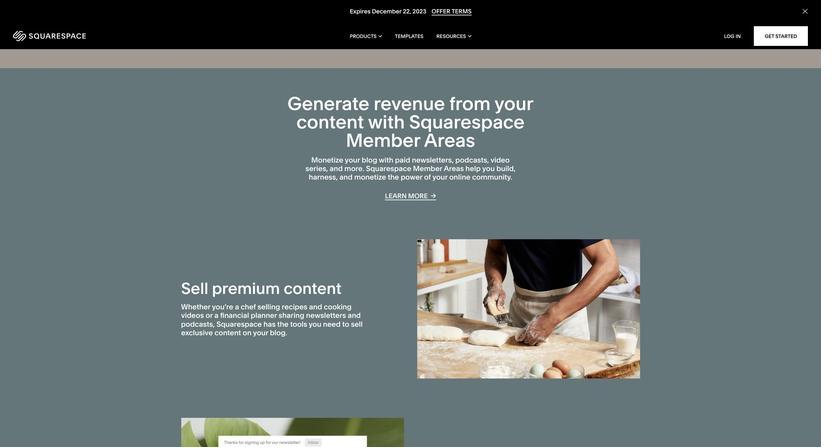 Task type: locate. For each thing, give the bounding box(es) containing it.
1 vertical spatial →
[[431, 192, 436, 200]]

sell premium content
[[181, 279, 342, 298]]

2 vertical spatial squarespace
[[216, 320, 262, 329]]

1 horizontal spatial you
[[482, 164, 495, 173]]

you inside whether you're a chef selling recipes and cooking videos or a financial planner sharing newsletters and podcasts, squarespace has the tools you need to sell exclusive content on your blog.
[[309, 320, 321, 329]]

1 horizontal spatial get
[[765, 33, 774, 39]]

1 horizontal spatial the
[[388, 173, 399, 182]]

squarespace
[[409, 111, 525, 133], [366, 164, 411, 173], [216, 320, 262, 329]]

series,
[[306, 164, 328, 173]]

1 vertical spatial member
[[413, 164, 442, 173]]

expires december 22, 2023
[[350, 8, 426, 15]]

you
[[482, 164, 495, 173], [309, 320, 321, 329]]

get
[[765, 33, 774, 39], [385, 34, 398, 42]]

member inside monetize your blog with paid newsletters, podcasts, video series, and more. squarespace member areas help you build, harness, and monetize the power of your online community.
[[413, 164, 442, 173]]

a
[[235, 302, 239, 311], [214, 311, 218, 320]]

products
[[350, 33, 377, 39]]

0 horizontal spatial get
[[385, 34, 398, 42]]

resources
[[437, 33, 466, 39]]

1 → from the top
[[431, 34, 436, 42]]

1 vertical spatial squarespace
[[366, 164, 411, 173]]

1 horizontal spatial podcasts,
[[455, 156, 489, 164]]

1 vertical spatial podcasts,
[[181, 320, 215, 329]]

chef
[[241, 302, 256, 311]]

build,
[[496, 164, 516, 173]]

areas up newsletters,
[[424, 129, 475, 151]]

revenue
[[374, 92, 445, 115]]

more.
[[344, 164, 364, 173]]

→ left resources
[[431, 34, 436, 42]]

the inside whether you're a chef selling recipes and cooking videos or a financial planner sharing newsletters and podcasts, squarespace has the tools you need to sell exclusive content on your blog.
[[277, 320, 289, 329]]

0 horizontal spatial a
[[214, 311, 218, 320]]

whether you're a chef selling recipes and cooking videos or a financial planner sharing newsletters and podcasts, squarespace has the tools you need to sell exclusive content on your blog.
[[181, 302, 363, 337]]

member inside generate revenue from your content with squarespace member areas
[[346, 129, 420, 151]]

0 vertical spatial you
[[482, 164, 495, 173]]

podcasts, down 'whether'
[[181, 320, 215, 329]]

log             in
[[724, 33, 741, 39]]

→ for get started →
[[431, 34, 436, 42]]

learn
[[385, 192, 407, 200]]

0 vertical spatial the
[[388, 173, 399, 182]]

your inside whether you're a chef selling recipes and cooking videos or a financial planner sharing newsletters and podcasts, squarespace has the tools you need to sell exclusive content on your blog.
[[253, 328, 268, 337]]

premium
[[212, 279, 280, 298]]

the left power
[[388, 173, 399, 182]]

0 vertical spatial with
[[368, 111, 405, 133]]

0 vertical spatial member
[[346, 129, 420, 151]]

1 horizontal spatial a
[[235, 302, 239, 311]]

financial
[[220, 311, 249, 320]]

squarespace inside monetize your blog with paid newsletters, podcasts, video series, and more. squarespace member areas help you build, harness, and monetize the power of your online community.
[[366, 164, 411, 173]]

0 horizontal spatial started
[[399, 34, 428, 42]]

and right harness,
[[339, 173, 353, 182]]

planner
[[251, 311, 277, 320]]

a right or
[[214, 311, 218, 320]]

harness,
[[309, 173, 338, 182]]

a left chef
[[235, 302, 239, 311]]

1 vertical spatial the
[[277, 320, 289, 329]]

learn more →
[[385, 192, 436, 200]]

you right help
[[482, 164, 495, 173]]

get right 'in'
[[765, 33, 774, 39]]

get right products button
[[385, 34, 398, 42]]

online
[[449, 173, 470, 182]]

and
[[330, 164, 343, 173], [339, 173, 353, 182], [309, 302, 322, 311], [348, 311, 361, 320]]

the
[[388, 173, 399, 182], [277, 320, 289, 329]]

1 horizontal spatial started
[[775, 33, 797, 39]]

0 vertical spatial squarespace
[[409, 111, 525, 133]]

the inside monetize your blog with paid newsletters, podcasts, video series, and more. squarespace member areas help you build, harness, and monetize the power of your online community.
[[388, 173, 399, 182]]

areas
[[424, 129, 475, 151], [444, 164, 464, 173]]

0 vertical spatial podcasts,
[[455, 156, 489, 164]]

0 vertical spatial content
[[296, 111, 364, 133]]

and left more. at the top left of the page
[[330, 164, 343, 173]]

need
[[323, 320, 341, 329]]

with
[[368, 111, 405, 133], [379, 156, 393, 164]]

your
[[495, 92, 534, 115], [345, 156, 360, 164], [432, 173, 448, 182], [253, 328, 268, 337]]

member right paid
[[413, 164, 442, 173]]

started inside get started →
[[399, 34, 428, 42]]

sell
[[351, 320, 363, 329]]

log
[[724, 33, 735, 39]]

member up blog
[[346, 129, 420, 151]]

the right has
[[277, 320, 289, 329]]

newsletters,
[[412, 156, 454, 164]]

started
[[775, 33, 797, 39], [399, 34, 428, 42]]

squarespace logo link
[[13, 31, 172, 41]]

0 horizontal spatial you
[[309, 320, 321, 329]]

blog.
[[270, 328, 287, 337]]

your inside generate revenue from your content with squarespace member areas
[[495, 92, 534, 115]]

0 horizontal spatial the
[[277, 320, 289, 329]]

0 vertical spatial areas
[[424, 129, 475, 151]]

0 horizontal spatial podcasts,
[[181, 320, 215, 329]]

you inside monetize your blog with paid newsletters, podcasts, video series, and more. squarespace member areas help you build, harness, and monetize the power of your online community.
[[482, 164, 495, 173]]

from
[[449, 92, 491, 115]]

2 vertical spatial content
[[215, 328, 241, 337]]

content inside whether you're a chef selling recipes and cooking videos or a financial planner sharing newsletters and podcasts, squarespace has the tools you need to sell exclusive content on your blog.
[[215, 328, 241, 337]]

areas inside generate revenue from your content with squarespace member areas
[[424, 129, 475, 151]]

squarespace inside whether you're a chef selling recipes and cooking videos or a financial planner sharing newsletters and podcasts, squarespace has the tools you need to sell exclusive content on your blog.
[[216, 320, 262, 329]]

→ right more
[[431, 192, 436, 200]]

get inside get started →
[[385, 34, 398, 42]]

→
[[431, 34, 436, 42], [431, 192, 436, 200]]

offer terms
[[431, 8, 471, 15]]

podcasts,
[[455, 156, 489, 164], [181, 320, 215, 329]]

on
[[243, 328, 252, 337]]

terms
[[451, 8, 471, 15]]

products button
[[350, 23, 382, 49]]

you right tools on the bottom left of page
[[309, 320, 321, 329]]

areas left help
[[444, 164, 464, 173]]

podcasts, up online
[[455, 156, 489, 164]]

generate revenue from your content with squarespace member areas
[[287, 92, 534, 151]]

1 vertical spatial with
[[379, 156, 393, 164]]

podcasts, inside whether you're a chef selling recipes and cooking videos or a financial planner sharing newsletters and podcasts, squarespace has the tools you need to sell exclusive content on your blog.
[[181, 320, 215, 329]]

→ inside 'learn more →'
[[431, 192, 436, 200]]

templates
[[395, 33, 423, 39]]

1 vertical spatial areas
[[444, 164, 464, 173]]

get inside get started link
[[765, 33, 774, 39]]

sharing
[[279, 311, 304, 320]]

member
[[346, 129, 420, 151], [413, 164, 442, 173]]

2 → from the top
[[431, 192, 436, 200]]

with inside monetize your blog with paid newsletters, podcasts, video series, and more. squarespace member areas help you build, harness, and monetize the power of your online community.
[[379, 156, 393, 164]]

1 vertical spatial you
[[309, 320, 321, 329]]

offer
[[431, 8, 450, 15]]

get started →
[[385, 34, 436, 42]]

→ inside get started →
[[431, 34, 436, 42]]

0 vertical spatial →
[[431, 34, 436, 42]]

get started link
[[754, 26, 808, 46]]

content
[[296, 111, 364, 133], [284, 279, 342, 298], [215, 328, 241, 337]]

monetize
[[311, 156, 343, 164]]

videos
[[181, 311, 204, 320]]



Task type: vqa. For each thing, say whether or not it's contained in the screenshot.
"Store"
no



Task type: describe. For each thing, give the bounding box(es) containing it.
sell
[[181, 279, 208, 298]]

squarespace logo image
[[13, 31, 86, 41]]

whether
[[181, 302, 210, 311]]

with inside generate revenue from your content with squarespace member areas
[[368, 111, 405, 133]]

you're
[[212, 302, 233, 311]]

started for get started
[[775, 33, 797, 39]]

expires
[[350, 8, 370, 15]]

to
[[342, 320, 349, 329]]

cooking
[[324, 302, 352, 311]]

power
[[401, 173, 422, 182]]

get for get started →
[[385, 34, 398, 42]]

1 vertical spatial content
[[284, 279, 342, 298]]

example newsletter image
[[181, 418, 404, 447]]

podcasts, inside monetize your blog with paid newsletters, podcasts, video series, and more. squarespace member areas help you build, harness, and monetize the power of your online community.
[[455, 156, 489, 164]]

tools
[[290, 320, 307, 329]]

monetize
[[354, 173, 386, 182]]

content inside generate revenue from your content with squarespace member areas
[[296, 111, 364, 133]]

december
[[372, 8, 401, 15]]

monetize your blog with paid newsletters, podcasts, video series, and more. squarespace member areas help you build, harness, and monetize the power of your online community.
[[306, 156, 516, 182]]

paid
[[395, 156, 410, 164]]

→ for learn more →
[[431, 192, 436, 200]]

blog
[[362, 156, 377, 164]]

has
[[263, 320, 276, 329]]

squarespace inside generate revenue from your content with squarespace member areas
[[409, 111, 525, 133]]

22,
[[403, 8, 411, 15]]

areas inside monetize your blog with paid newsletters, podcasts, video series, and more. squarespace member areas help you build, harness, and monetize the power of your online community.
[[444, 164, 464, 173]]

or
[[206, 311, 213, 320]]

of
[[424, 173, 431, 182]]

chef scoring bread dough image
[[417, 239, 640, 379]]

resources button
[[437, 23, 471, 49]]

video
[[491, 156, 510, 164]]

started for get started →
[[399, 34, 428, 42]]

get started
[[765, 33, 797, 39]]

more
[[408, 192, 428, 200]]

selling
[[258, 302, 280, 311]]

newsletters
[[306, 311, 346, 320]]

exclusive
[[181, 328, 213, 337]]

community.
[[472, 173, 512, 182]]

and right recipes
[[309, 302, 322, 311]]

in
[[736, 33, 741, 39]]

get for get started
[[765, 33, 774, 39]]

help
[[466, 164, 481, 173]]

2023
[[412, 8, 426, 15]]

recipes
[[282, 302, 307, 311]]

templates link
[[395, 23, 423, 49]]

offer terms link
[[431, 8, 471, 15]]

generate
[[287, 92, 369, 115]]

log             in link
[[724, 33, 741, 39]]

and right need
[[348, 311, 361, 320]]



